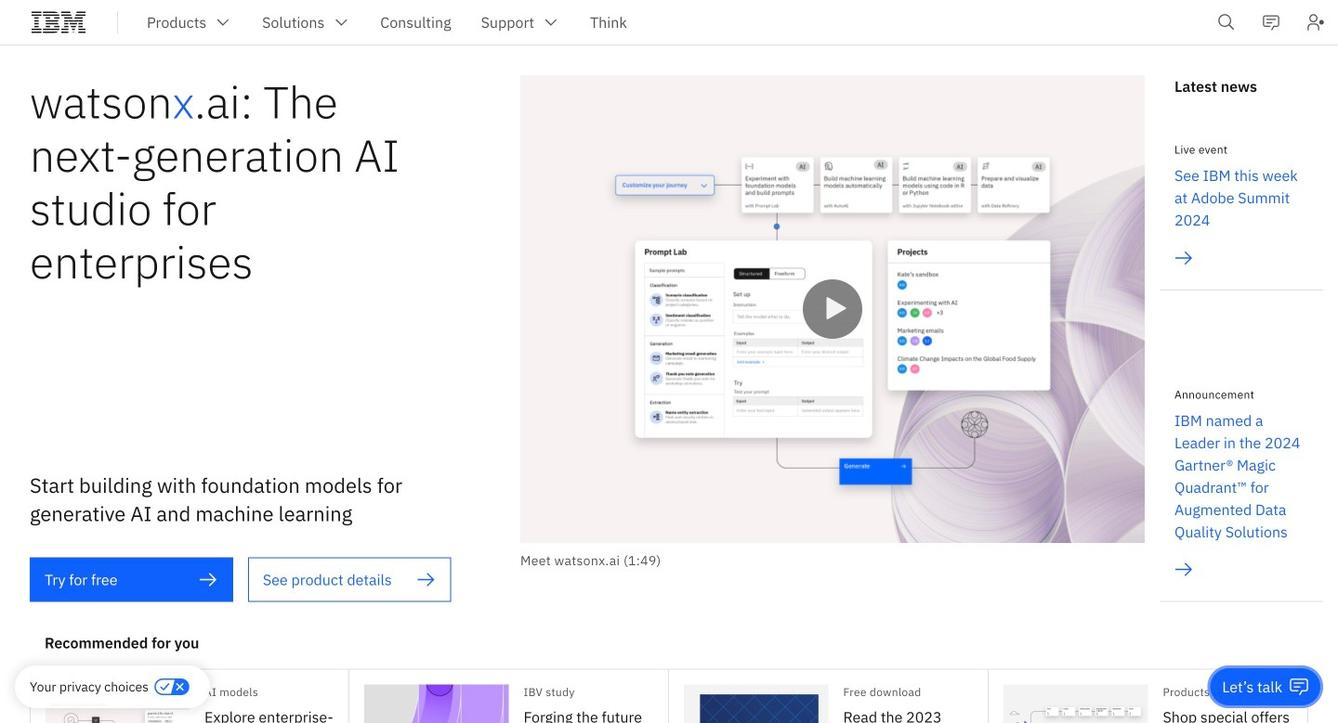 Task type: describe. For each thing, give the bounding box(es) containing it.
your privacy choices element
[[30, 677, 149, 698]]



Task type: locate. For each thing, give the bounding box(es) containing it.
let's talk element
[[1222, 677, 1282, 698]]



